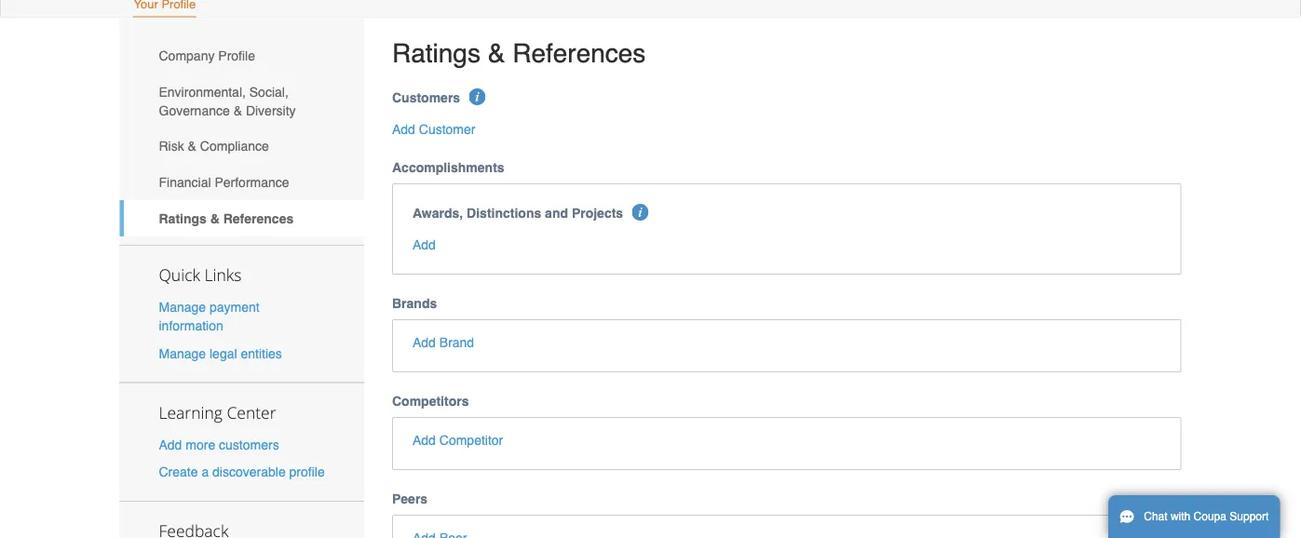 Task type: vqa. For each thing, say whether or not it's contained in the screenshot.
with
yes



Task type: describe. For each thing, give the bounding box(es) containing it.
quick
[[159, 264, 200, 286]]

1 horizontal spatial ratings & references
[[392, 38, 646, 68]]

add for add customer
[[392, 122, 415, 137]]

awards,
[[413, 206, 463, 221]]

payment
[[210, 300, 260, 315]]

add more customers
[[159, 437, 279, 452]]

create
[[159, 465, 198, 479]]

more
[[186, 437, 215, 452]]

add for add more customers
[[159, 437, 182, 452]]

performance
[[215, 175, 289, 190]]

0 horizontal spatial ratings
[[159, 211, 207, 226]]

add competitor button
[[413, 431, 503, 450]]

create a discoverable profile link
[[159, 465, 325, 479]]

compliance
[[200, 139, 269, 154]]

discoverable
[[212, 465, 286, 479]]

competitors
[[392, 394, 469, 409]]

projects
[[572, 206, 623, 221]]

add more customers link
[[159, 437, 279, 452]]

customers
[[219, 437, 279, 452]]

add button
[[413, 236, 436, 254]]

1 horizontal spatial references
[[512, 38, 646, 68]]

add for add
[[413, 238, 436, 252]]

manage legal entities
[[159, 346, 282, 361]]

1 vertical spatial references
[[223, 211, 294, 226]]

information
[[159, 319, 223, 334]]

& inside ratings & references link
[[210, 211, 220, 226]]

ratings & references link
[[120, 200, 364, 236]]

awards, distinctions and projects
[[413, 206, 623, 221]]

company profile link
[[120, 38, 364, 74]]

& inside risk & compliance link
[[188, 139, 196, 154]]

add customer button
[[392, 120, 475, 139]]

financial performance link
[[120, 164, 364, 200]]

manage for manage payment information
[[159, 300, 206, 315]]

legal
[[210, 346, 237, 361]]

diversity
[[246, 103, 296, 118]]

financial
[[159, 175, 211, 190]]

entities
[[241, 346, 282, 361]]

& inside "environmental, social, governance & diversity"
[[233, 103, 242, 118]]

social,
[[249, 84, 289, 99]]

create a discoverable profile
[[159, 465, 325, 479]]

support
[[1230, 510, 1269, 523]]



Task type: locate. For each thing, give the bounding box(es) containing it.
1 vertical spatial additional information image
[[632, 204, 649, 221]]

add competitor
[[413, 433, 503, 448]]

ratings down financial
[[159, 211, 207, 226]]

accomplishments
[[392, 160, 504, 175]]

additional information image
[[469, 89, 486, 105], [632, 204, 649, 221]]

add down awards,
[[413, 238, 436, 252]]

manage legal entities link
[[159, 346, 282, 361]]

financial performance
[[159, 175, 289, 190]]

add brand button
[[413, 334, 474, 352]]

manage up information at the bottom left
[[159, 300, 206, 315]]

environmental,
[[159, 84, 246, 99]]

ratings & references
[[392, 38, 646, 68], [159, 211, 294, 226]]

manage
[[159, 300, 206, 315], [159, 346, 206, 361]]

add brand
[[413, 335, 474, 350]]

chat with coupa support button
[[1108, 495, 1280, 538]]

manage payment information link
[[159, 300, 260, 334]]

manage inside manage payment information
[[159, 300, 206, 315]]

references
[[512, 38, 646, 68], [223, 211, 294, 226]]

environmental, social, governance & diversity link
[[120, 74, 364, 128]]

additional information image for customers
[[469, 89, 486, 105]]

add
[[392, 122, 415, 137], [413, 238, 436, 252], [413, 335, 436, 350], [413, 433, 436, 448], [159, 437, 182, 452]]

links
[[204, 264, 242, 286]]

0 horizontal spatial references
[[223, 211, 294, 226]]

1 vertical spatial ratings & references
[[159, 211, 294, 226]]

&
[[488, 38, 505, 68], [233, 103, 242, 118], [188, 139, 196, 154], [210, 211, 220, 226]]

additional information image up customer
[[469, 89, 486, 105]]

add down customers
[[392, 122, 415, 137]]

risk & compliance link
[[120, 128, 364, 164]]

risk
[[159, 139, 184, 154]]

0 horizontal spatial ratings & references
[[159, 211, 294, 226]]

center
[[227, 401, 276, 423]]

environmental, social, governance & diversity
[[159, 84, 296, 118]]

company profile
[[159, 48, 255, 63]]

peers
[[392, 492, 428, 507]]

add down the competitors
[[413, 433, 436, 448]]

additional information image right 'projects'
[[632, 204, 649, 221]]

1 manage from the top
[[159, 300, 206, 315]]

1 vertical spatial manage
[[159, 346, 206, 361]]

0 vertical spatial manage
[[159, 300, 206, 315]]

brand
[[439, 335, 474, 350]]

a
[[202, 465, 209, 479]]

add for add competitor
[[413, 433, 436, 448]]

learning
[[159, 401, 223, 423]]

customer
[[419, 122, 475, 137]]

company
[[159, 48, 215, 63]]

0 vertical spatial ratings & references
[[392, 38, 646, 68]]

0 vertical spatial references
[[512, 38, 646, 68]]

profile
[[289, 465, 325, 479]]

coupa
[[1194, 510, 1227, 523]]

ratings
[[392, 38, 481, 68], [159, 211, 207, 226]]

add customer
[[392, 122, 475, 137]]

0 vertical spatial ratings
[[392, 38, 481, 68]]

ratings up customers
[[392, 38, 481, 68]]

distinctions
[[467, 206, 541, 221]]

manage payment information
[[159, 300, 260, 334]]

manage for manage legal entities
[[159, 346, 206, 361]]

add for add brand
[[413, 335, 436, 350]]

with
[[1171, 510, 1191, 523]]

risk & compliance
[[159, 139, 269, 154]]

governance
[[159, 103, 230, 118]]

0 vertical spatial additional information image
[[469, 89, 486, 105]]

manage down information at the bottom left
[[159, 346, 206, 361]]

0 horizontal spatial additional information image
[[469, 89, 486, 105]]

1 horizontal spatial additional information image
[[632, 204, 649, 221]]

additional information image for awards, distinctions and projects
[[632, 204, 649, 221]]

1 horizontal spatial ratings
[[392, 38, 481, 68]]

competitor
[[439, 433, 503, 448]]

2 manage from the top
[[159, 346, 206, 361]]

1 vertical spatial ratings
[[159, 211, 207, 226]]

learning center
[[159, 401, 276, 423]]

add up 'create'
[[159, 437, 182, 452]]

quick links
[[159, 264, 242, 286]]

customers
[[392, 90, 460, 105]]

and
[[545, 206, 568, 221]]

chat with coupa support
[[1144, 510, 1269, 523]]

chat
[[1144, 510, 1168, 523]]

profile
[[218, 48, 255, 63]]

brands
[[392, 296, 437, 311]]

add left brand on the bottom of the page
[[413, 335, 436, 350]]



